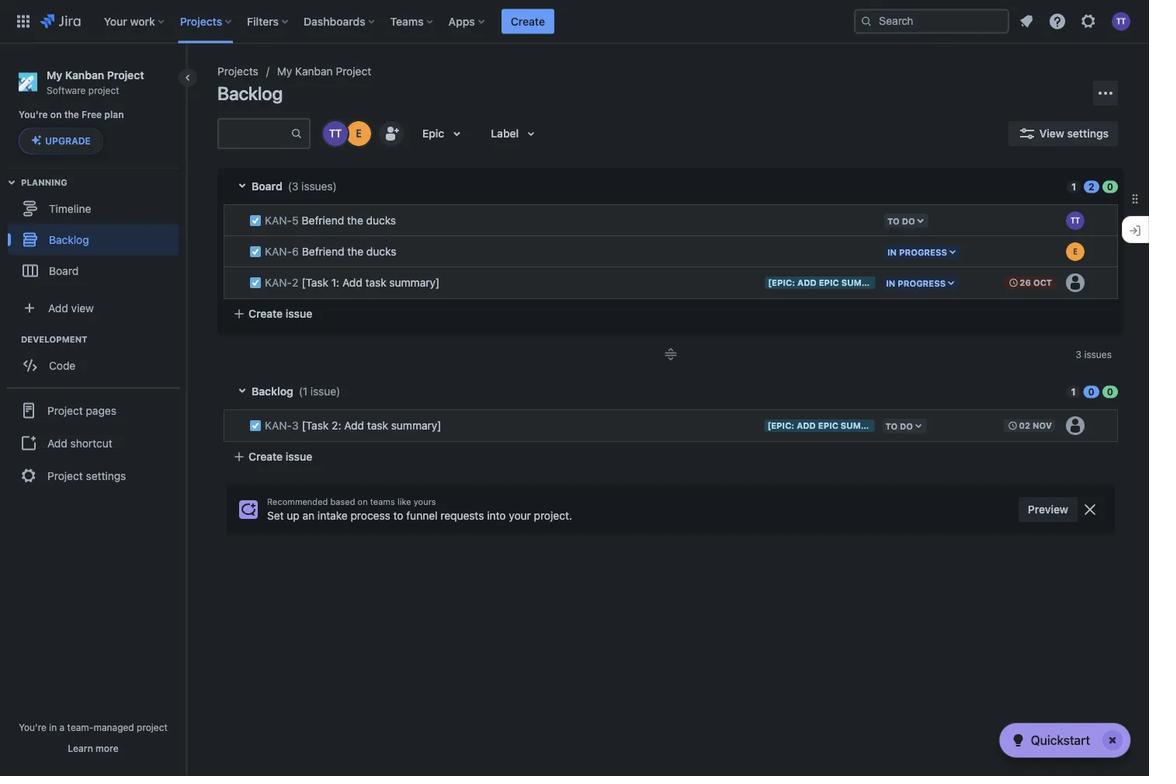 Task type: locate. For each thing, give the bounding box(es) containing it.
pages
[[86, 404, 116, 417]]

) up the 2: on the bottom of the page
[[336, 385, 340, 398]]

timeline
[[49, 202, 91, 215]]

settings image
[[1080, 12, 1098, 31]]

1:
[[332, 276, 340, 289]]

0 horizontal spatial kanban
[[65, 68, 104, 81]]

2 vertical spatial backlog
[[252, 385, 293, 398]]

the up kan-6 befriend the ducks
[[347, 214, 363, 227]]

kan- down the backlog ( 1 issue )
[[265, 419, 292, 432]]

1 vertical spatial create issue
[[249, 450, 312, 463]]

projects right work
[[180, 15, 222, 28]]

5
[[292, 214, 299, 227]]

board for board ( 3 issues )
[[252, 180, 283, 193]]

0 vertical spatial (
[[288, 180, 292, 193]]

1 create issue from the top
[[249, 307, 312, 320]]

oct
[[1034, 278, 1053, 288]]

1 [task from the top
[[302, 276, 329, 289]]

task right the 2: on the bottom of the page
[[367, 419, 388, 432]]

3
[[292, 180, 299, 193], [1076, 349, 1082, 360], [292, 419, 299, 432]]

0 vertical spatial you're
[[19, 109, 48, 120]]

3 down the backlog ( 1 issue )
[[292, 419, 299, 432]]

jira image
[[40, 12, 81, 31], [40, 12, 81, 31]]

kanban down dashboards
[[295, 65, 333, 78]]

the up kan-2 [task 1: add task summary]
[[347, 245, 364, 258]]

0 horizontal spatial issues
[[302, 180, 333, 193]]

board link
[[8, 255, 179, 286]]

1 for backlog ( 1 issue )
[[1072, 386, 1076, 397]]

create issue image for kan-3
[[214, 401, 233, 419]]

on up process
[[358, 497, 368, 507]]

1 horizontal spatial issues
[[1085, 349, 1112, 360]]

0 for backlog ( 1 issue )
[[1108, 386, 1114, 397]]

my right projects link
[[277, 65, 292, 78]]

( up kan-3 [task 2: add task summary]
[[299, 385, 303, 398]]

1 ducks from the top
[[366, 214, 396, 227]]

3 issues
[[1076, 349, 1112, 360]]

Search backlog text field
[[219, 120, 291, 148]]

task right the 1:
[[366, 276, 387, 289]]

projects
[[180, 15, 222, 28], [218, 65, 259, 78]]

issue for issues
[[286, 307, 312, 320]]

project settings link
[[6, 459, 180, 493]]

3 up "to do: 1 of 1 (issue count)" element
[[1076, 349, 1082, 360]]

2 right to do: 1 of 3 (issue count) element
[[1089, 181, 1095, 192]]

1 left the in progress: 2 of 3 (issue count) element
[[1072, 181, 1077, 192]]

0
[[1108, 181, 1114, 192], [1089, 386, 1095, 397], [1108, 386, 1114, 397]]

label button
[[482, 121, 550, 146]]

kan-5 befriend the ducks
[[265, 214, 396, 227]]

project up "plan"
[[107, 68, 144, 81]]

1 vertical spatial project
[[137, 722, 168, 733]]

teams button
[[386, 9, 439, 34]]

appswitcher icon image
[[14, 12, 33, 31]]

recommended based on teams like yours set up an intake process to funnel requests into your project.
[[267, 497, 572, 522]]

0 vertical spatial issue
[[286, 307, 312, 320]]

my for my kanban project software project
[[47, 68, 62, 81]]

issues up in progress: 0 of 1 (issue count) 'element'
[[1085, 349, 1112, 360]]

unassigned image right nov
[[1067, 416, 1085, 435]]

board up kan-5 link
[[252, 180, 283, 193]]

create issue
[[249, 307, 312, 320], [249, 450, 312, 463]]

0 inside 'element'
[[1089, 386, 1095, 397]]

kanban for my kanban project
[[295, 65, 333, 78]]

2 inside the in progress: 2 of 3 (issue count) element
[[1089, 181, 1095, 192]]

1 vertical spatial backlog
[[49, 233, 89, 246]]

project inside the my kanban project software project
[[88, 85, 119, 95]]

upgrade
[[45, 135, 91, 146]]

2
[[1089, 181, 1095, 192], [292, 276, 299, 289]]

the
[[64, 109, 79, 120], [347, 214, 363, 227], [347, 245, 364, 258]]

my
[[277, 65, 292, 78], [47, 68, 62, 81]]

create issue down kan-3 link
[[249, 450, 312, 463]]

1
[[1072, 181, 1077, 192], [303, 385, 308, 398], [1072, 386, 1076, 397]]

0 vertical spatial settings
[[1068, 127, 1109, 140]]

nov
[[1033, 421, 1053, 431]]

timeline link
[[8, 193, 179, 224]]

ducks for kan-6 befriend the ducks
[[367, 245, 396, 258]]

1 create issue button from the top
[[224, 300, 1119, 328]]

my up 'software'
[[47, 68, 62, 81]]

2 down 6
[[292, 276, 299, 289]]

view settings
[[1040, 127, 1109, 140]]

kanban
[[295, 65, 333, 78], [65, 68, 104, 81]]

on up upgrade 'button'
[[50, 109, 62, 120]]

)
[[333, 180, 337, 193], [336, 385, 340, 398]]

do
[[902, 216, 916, 226], [900, 421, 914, 431]]

2 [task from the top
[[302, 419, 329, 432]]

settings inside button
[[1068, 127, 1109, 140]]

1 left in progress: 0 of 1 (issue count) 'element'
[[1072, 386, 1076, 397]]

0 horizontal spatial (
[[288, 180, 292, 193]]

up
[[287, 509, 300, 522]]

[task for [task 1: add task summary]
[[302, 276, 329, 289]]

kanban inside the my kanban project software project
[[65, 68, 104, 81]]

you're for you're on the free plan
[[19, 109, 48, 120]]

2 vertical spatial create
[[249, 450, 283, 463]]

0 right the in progress: 2 of 3 (issue count) element
[[1108, 181, 1114, 192]]

backlog
[[218, 82, 283, 104], [49, 233, 89, 246], [252, 385, 293, 398]]

unassigned image
[[1067, 273, 1085, 292], [1067, 416, 1085, 435]]

befriend for 6
[[302, 245, 344, 258]]

kan-2 link
[[265, 276, 299, 289]]

2 create issue from the top
[[249, 450, 312, 463]]

1 horizontal spatial my
[[277, 65, 292, 78]]

kan- down kan-6 link
[[265, 276, 292, 289]]

dashboards
[[304, 15, 366, 28]]

your profile and settings image
[[1112, 12, 1131, 31]]

3 kan- from the top
[[265, 276, 292, 289]]

help image
[[1049, 12, 1067, 31]]

project pages link
[[6, 393, 180, 428]]

1 create issue image from the top
[[214, 196, 233, 214]]

0 right in progress: 0 of 1 (issue count) 'element'
[[1108, 386, 1114, 397]]

board for board
[[49, 264, 79, 277]]

0 vertical spatial create issue button
[[224, 300, 1119, 328]]

1 you're from the top
[[19, 109, 48, 120]]

progress
[[900, 247, 948, 257], [898, 278, 946, 288]]

0 vertical spatial do
[[902, 216, 916, 226]]

add right the 1:
[[343, 276, 363, 289]]

add left view
[[48, 301, 68, 314]]

1 horizontal spatial 2
[[1089, 181, 1095, 192]]

befriend right 5
[[302, 214, 344, 227]]

board up "add view"
[[49, 264, 79, 277]]

1 horizontal spatial (
[[299, 385, 303, 398]]

0 horizontal spatial board
[[49, 264, 79, 277]]

shortcut
[[70, 437, 112, 449]]

1 vertical spatial [task
[[302, 419, 329, 432]]

0 vertical spatial projects
[[180, 15, 222, 28]]

projects for projects dropdown button
[[180, 15, 222, 28]]

you're up upgrade 'button'
[[19, 109, 48, 120]]

0 vertical spatial 3
[[292, 180, 299, 193]]

assignee: eloisefrancis23 image
[[1067, 242, 1085, 261]]

add inside button
[[47, 437, 67, 449]]

1 vertical spatial create issue button
[[224, 443, 1119, 471]]

create down kan-2 link at the top left
[[249, 307, 283, 320]]

project right the managed
[[137, 722, 168, 733]]

kan- up kan-2 link at the top left
[[265, 245, 292, 258]]

task for 2:
[[367, 419, 388, 432]]

kan-3 [task 2: add task summary]
[[265, 419, 442, 432]]

1 vertical spatial the
[[347, 214, 363, 227]]

( for 1
[[299, 385, 303, 398]]

0 vertical spatial summary]
[[390, 276, 440, 289]]

add right the 2: on the bottom of the page
[[344, 419, 364, 432]]

my kanban project link
[[277, 62, 371, 81]]

1 vertical spatial board
[[49, 264, 79, 277]]

my inside the my kanban project software project
[[47, 68, 62, 81]]

[task left the 1:
[[302, 276, 329, 289]]

in
[[888, 247, 897, 257], [887, 278, 896, 288]]

on
[[50, 109, 62, 120], [358, 497, 368, 507]]

4 kan- from the top
[[265, 419, 292, 432]]

1 unassigned image from the top
[[1067, 273, 1085, 292]]

) for backlog ( 1 issue )
[[336, 385, 340, 398]]

projects down filters at left
[[218, 65, 259, 78]]

1 vertical spatial do
[[900, 421, 914, 431]]

recommended
[[267, 497, 328, 507]]

befriend
[[302, 214, 344, 227], [302, 245, 344, 258]]

quickstart
[[1031, 733, 1091, 748]]

1 horizontal spatial board
[[252, 180, 283, 193]]

my kanban project
[[277, 65, 371, 78]]

requests
[[441, 509, 484, 522]]

kan- for 3
[[265, 419, 292, 432]]

software
[[47, 85, 86, 95]]

1 vertical spatial create issue image
[[214, 401, 233, 419]]

2 befriend from the top
[[302, 245, 344, 258]]

kan-6 link
[[265, 245, 299, 258]]

0 vertical spatial create
[[511, 15, 545, 28]]

issues up kan-5 befriend the ducks
[[302, 180, 333, 193]]

( up kan-5 link
[[288, 180, 292, 193]]

1 vertical spatial unassigned image
[[1067, 416, 1085, 435]]

project up "plan"
[[88, 85, 119, 95]]

kan- for 2
[[265, 276, 292, 289]]

backlog inside backlog link
[[49, 233, 89, 246]]

ducks
[[366, 214, 396, 227], [367, 245, 396, 258]]

1 vertical spatial projects
[[218, 65, 259, 78]]

add view
[[48, 301, 94, 314]]

add
[[343, 276, 363, 289], [48, 301, 68, 314], [344, 419, 364, 432], [47, 437, 67, 449]]

2 you're from the top
[[19, 722, 47, 733]]

Search field
[[855, 9, 1010, 34]]

you're on the free plan
[[19, 109, 124, 120]]

0 horizontal spatial my
[[47, 68, 62, 81]]

project up add shortcut
[[47, 404, 83, 417]]

1 vertical spatial to
[[886, 421, 898, 431]]

issue down kan-3 link
[[286, 450, 312, 463]]

create right apps dropdown button
[[511, 15, 545, 28]]

dashboards button
[[299, 9, 381, 34]]

apps button
[[444, 9, 491, 34]]

in progress: 0 of 1 (issue count) element
[[1084, 385, 1100, 398]]

0 vertical spatial in progress
[[888, 247, 948, 257]]

in
[[49, 722, 57, 733]]

on inside recommended based on teams like yours set up an intake process to funnel requests into your project.
[[358, 497, 368, 507]]

create
[[511, 15, 545, 28], [249, 307, 283, 320], [249, 450, 283, 463]]

0 vertical spatial ducks
[[366, 214, 396, 227]]

task
[[366, 276, 387, 289], [367, 419, 388, 432]]

1 vertical spatial ducks
[[367, 245, 396, 258]]

2 create issue image from the top
[[214, 401, 233, 419]]

0 vertical spatial create issue image
[[214, 196, 233, 214]]

label
[[491, 127, 519, 140]]

project
[[88, 85, 119, 95], [137, 722, 168, 733]]

board
[[252, 180, 283, 193], [49, 264, 79, 277]]

ducks up kan-6 befriend the ducks
[[366, 214, 396, 227]]

1 vertical spatial )
[[336, 385, 340, 398]]

done: 0 of 1 (issue count) element
[[1103, 385, 1119, 398]]

search image
[[861, 15, 873, 28]]

ducks for kan-5 befriend the ducks
[[366, 214, 396, 227]]

0 horizontal spatial settings
[[86, 469, 126, 482]]

summary] for [task 1: add task summary]
[[390, 276, 440, 289]]

0 vertical spatial create issue
[[249, 307, 312, 320]]

the left free
[[64, 109, 79, 120]]

group
[[6, 387, 180, 497]]

( for 3
[[288, 180, 292, 193]]

0 vertical spatial unassigned image
[[1067, 273, 1085, 292]]

0 for board ( 3 issues )
[[1108, 181, 1114, 192]]

projects for projects link
[[218, 65, 259, 78]]

settings for view settings
[[1068, 127, 1109, 140]]

create down kan-3 link
[[249, 450, 283, 463]]

development group
[[8, 333, 186, 386]]

add left shortcut
[[47, 437, 67, 449]]

0 vertical spatial [task
[[302, 276, 329, 289]]

projects inside dropdown button
[[180, 15, 222, 28]]

issue up the 2: on the bottom of the page
[[311, 385, 336, 398]]

2 ducks from the top
[[367, 245, 396, 258]]

1 vertical spatial befriend
[[302, 245, 344, 258]]

) up kan-5 befriend the ducks
[[333, 180, 337, 193]]

0 vertical spatial )
[[333, 180, 337, 193]]

into
[[487, 509, 506, 522]]

[task left the 2: on the bottom of the page
[[302, 419, 329, 432]]

backlog menu image
[[1097, 84, 1116, 103]]

in progress: 2 of 3 (issue count) element
[[1084, 180, 1100, 193]]

in progress
[[888, 247, 948, 257], [887, 278, 946, 288]]

add view button
[[9, 292, 177, 323]]

1 vertical spatial on
[[358, 497, 368, 507]]

2 vertical spatial the
[[347, 245, 364, 258]]

create issue image left kan-5 link
[[214, 196, 233, 214]]

0 horizontal spatial 2
[[292, 276, 299, 289]]

terry turtle image
[[323, 121, 348, 146]]

1 horizontal spatial settings
[[1068, 127, 1109, 140]]

0 vertical spatial 2
[[1089, 181, 1095, 192]]

backlog down projects link
[[218, 82, 283, 104]]

0 right "to do: 1 of 1 (issue count)" element
[[1089, 386, 1095, 397]]

kanban up 'software'
[[65, 68, 104, 81]]

planning image
[[2, 173, 21, 191]]

check image
[[1010, 731, 1028, 750]]

0 horizontal spatial project
[[88, 85, 119, 95]]

1 horizontal spatial on
[[358, 497, 368, 507]]

development image
[[2, 330, 21, 348]]

create issue image
[[214, 196, 233, 214], [214, 401, 233, 419]]

project inside the my kanban project software project
[[107, 68, 144, 81]]

a
[[60, 722, 65, 733]]

create issue down kan-2 link at the top left
[[249, 307, 312, 320]]

1 vertical spatial create
[[249, 307, 283, 320]]

1 befriend from the top
[[302, 214, 344, 227]]

0 vertical spatial task
[[366, 276, 387, 289]]

1 vertical spatial you're
[[19, 722, 47, 733]]

befriend right 6
[[302, 245, 344, 258]]

2 create issue button from the top
[[224, 443, 1119, 471]]

1 vertical spatial summary]
[[391, 419, 442, 432]]

settings right view
[[1068, 127, 1109, 140]]

0 vertical spatial project
[[88, 85, 119, 95]]

1 vertical spatial issues
[[1085, 349, 1112, 360]]

backlog up kan-3 link
[[252, 385, 293, 398]]

board inside "link"
[[49, 264, 79, 277]]

0 vertical spatial on
[[50, 109, 62, 120]]

assignee: terry turtle image
[[1067, 211, 1085, 230]]

1 vertical spatial task
[[367, 419, 388, 432]]

create issue image for kan-5
[[214, 196, 233, 214]]

backlog down timeline
[[49, 233, 89, 246]]

create for backlog ( 1 issue )
[[249, 450, 283, 463]]

planning
[[21, 177, 67, 187]]

02 nov
[[1019, 421, 1053, 431]]

1 vertical spatial issue
[[311, 385, 336, 398]]

banner
[[0, 0, 1150, 44]]

ducks up kan-2 [task 1: add task summary]
[[367, 245, 396, 258]]

dismiss image
[[1081, 500, 1100, 519]]

development
[[21, 334, 87, 344]]

code link
[[8, 350, 179, 381]]

1 kan- from the top
[[265, 214, 292, 227]]

kan- up kan-6 link
[[265, 214, 292, 227]]

board ( 3 issues )
[[252, 180, 337, 193]]

create issue button for backlog ( 1 issue )
[[224, 443, 1119, 471]]

1 vertical spatial (
[[299, 385, 303, 398]]

create issue image left kan-3 link
[[214, 401, 233, 419]]

notifications image
[[1018, 12, 1036, 31]]

0 vertical spatial befriend
[[302, 214, 344, 227]]

1 horizontal spatial kanban
[[295, 65, 333, 78]]

0 vertical spatial board
[[252, 180, 283, 193]]

2 kan- from the top
[[265, 245, 292, 258]]

1 up kan-3 [task 2: add task summary]
[[303, 385, 308, 398]]

0 horizontal spatial on
[[50, 109, 62, 120]]

26 oct
[[1020, 278, 1053, 288]]

3 up 5
[[292, 180, 299, 193]]

2 unassigned image from the top
[[1067, 416, 1085, 435]]

1 horizontal spatial project
[[137, 722, 168, 733]]

project down add shortcut
[[47, 469, 83, 482]]

issue for issue
[[286, 450, 312, 463]]

2 vertical spatial issue
[[286, 450, 312, 463]]

1 vertical spatial settings
[[86, 469, 126, 482]]

settings down add shortcut button
[[86, 469, 126, 482]]

you're left in
[[19, 722, 47, 733]]

issue down kan-2 link at the top left
[[286, 307, 312, 320]]

unassigned image down assignee: eloisefrancis23 icon
[[1067, 273, 1085, 292]]



Task type: describe. For each thing, give the bounding box(es) containing it.
backlog ( 1 issue )
[[252, 385, 340, 398]]

projects link
[[218, 62, 259, 81]]

teams
[[370, 497, 395, 507]]

0 vertical spatial to
[[888, 216, 900, 226]]

02
[[1019, 421, 1031, 431]]

set
[[267, 509, 284, 522]]

your
[[509, 509, 531, 522]]

2 vertical spatial 3
[[292, 419, 299, 432]]

create issue for backlog
[[249, 450, 312, 463]]

banner containing your work
[[0, 0, 1150, 44]]

your work button
[[99, 9, 171, 34]]

kan- for 6
[[265, 245, 292, 258]]

0 vertical spatial in
[[888, 247, 897, 257]]

dismiss quickstart image
[[1101, 728, 1126, 753]]

backlog link
[[8, 224, 179, 255]]

more
[[96, 743, 119, 754]]

0 vertical spatial issues
[[302, 180, 333, 193]]

group containing project pages
[[6, 387, 180, 497]]

my kanban project software project
[[47, 68, 144, 95]]

1 vertical spatial to do
[[886, 421, 914, 431]]

quickstart button
[[1000, 723, 1131, 757]]

1 vertical spatial in progress
[[887, 278, 946, 288]]

project down dashboards popup button
[[336, 65, 371, 78]]

project settings
[[47, 469, 126, 482]]

you're for you're in a team-managed project
[[19, 722, 47, 733]]

create inside button
[[511, 15, 545, 28]]

1 for board ( 3 issues )
[[1072, 181, 1077, 192]]

1 vertical spatial in
[[887, 278, 896, 288]]

0 vertical spatial to do
[[888, 216, 916, 226]]

learn more button
[[68, 742, 119, 754]]

filters button
[[242, 9, 294, 34]]

preview
[[1028, 503, 1069, 516]]

planning group
[[8, 176, 186, 291]]

kan-2 [task 1: add task summary]
[[265, 276, 440, 289]]

epic
[[423, 127, 445, 140]]

an
[[303, 509, 315, 522]]

view settings button
[[1009, 121, 1119, 146]]

epic button
[[413, 121, 476, 146]]

unassigned image for [task 2: add task summary]
[[1067, 416, 1085, 435]]

kan-3 link
[[265, 419, 299, 432]]

kan- for 5
[[265, 214, 292, 227]]

apps
[[449, 15, 475, 28]]

add shortcut button
[[6, 428, 180, 459]]

to do: 1 of 1 (issue count) element
[[1067, 385, 1081, 398]]

to
[[393, 509, 404, 522]]

work
[[130, 15, 155, 28]]

add people image
[[382, 124, 401, 143]]

1 vertical spatial 3
[[1076, 349, 1082, 360]]

view
[[71, 301, 94, 314]]

upgrade button
[[19, 128, 102, 153]]

you're in a team-managed project
[[19, 722, 168, 733]]

create for board ( 3 issues )
[[249, 307, 283, 320]]

team-
[[67, 722, 94, 733]]

primary element
[[9, 0, 855, 43]]

6
[[292, 245, 299, 258]]

summary] for [task 2: add task summary]
[[391, 419, 442, 432]]

learn
[[68, 743, 93, 754]]

project.
[[534, 509, 572, 522]]

your work
[[104, 15, 155, 28]]

based
[[331, 497, 355, 507]]

my for my kanban project
[[277, 65, 292, 78]]

plan
[[104, 109, 124, 120]]

0 vertical spatial backlog
[[218, 82, 283, 104]]

kanban for my kanban project software project
[[65, 68, 104, 81]]

free
[[82, 109, 102, 120]]

projects button
[[175, 9, 238, 34]]

process
[[351, 509, 391, 522]]

eloisefrancis23 image
[[346, 121, 371, 146]]

project pages
[[47, 404, 116, 417]]

task for 1:
[[366, 276, 387, 289]]

to do: 1 of 3 (issue count) element
[[1067, 180, 1081, 193]]

add shortcut
[[47, 437, 112, 449]]

add inside dropdown button
[[48, 301, 68, 314]]

create button
[[502, 9, 555, 34]]

create issue for board
[[249, 307, 312, 320]]

0 vertical spatial progress
[[900, 247, 948, 257]]

preview button
[[1019, 497, 1078, 522]]

filters
[[247, 15, 279, 28]]

done: 0 of 3 (issue count) element
[[1103, 180, 1119, 193]]

kan-5 link
[[265, 214, 299, 227]]

1 vertical spatial progress
[[898, 278, 946, 288]]

the for kan-6 befriend the ducks
[[347, 245, 364, 258]]

2:
[[332, 419, 341, 432]]

create issue button for board ( 3 issues )
[[224, 300, 1119, 328]]

your
[[104, 15, 127, 28]]

kan-6 befriend the ducks
[[265, 245, 396, 258]]

1 vertical spatial 2
[[292, 276, 299, 289]]

) for board ( 3 issues )
[[333, 180, 337, 193]]

intake
[[318, 509, 348, 522]]

the for kan-5 befriend the ducks
[[347, 214, 363, 227]]

[task for [task 2: add task summary]
[[302, 419, 329, 432]]

like
[[398, 497, 411, 507]]

0 vertical spatial the
[[64, 109, 79, 120]]

managed
[[94, 722, 134, 733]]

teams
[[390, 15, 424, 28]]

settings for project settings
[[86, 469, 126, 482]]

view
[[1040, 127, 1065, 140]]

unassigned image for [task 1: add task summary]
[[1067, 273, 1085, 292]]

recommendations image
[[239, 500, 258, 519]]

code
[[49, 359, 76, 372]]

funnel
[[406, 509, 438, 522]]

26
[[1020, 278, 1032, 288]]

befriend for 5
[[302, 214, 344, 227]]

learn more
[[68, 743, 119, 754]]

yours
[[414, 497, 436, 507]]



Task type: vqa. For each thing, say whether or not it's contained in the screenshot.
2nd Task image from the top
no



